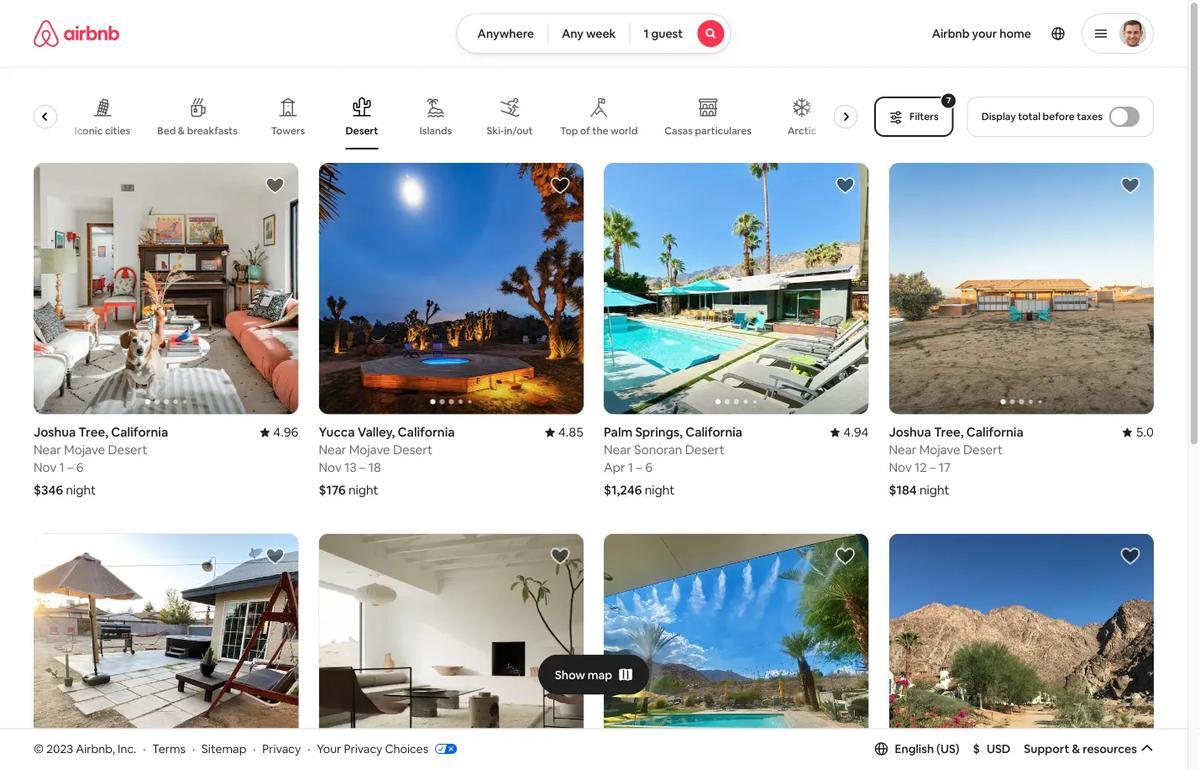 Task type: vqa. For each thing, say whether or not it's contained in the screenshot.
Nov associated with Nov 12 – 17
yes



Task type: describe. For each thing, give the bounding box(es) containing it.
support & resources button
[[1025, 742, 1155, 757]]

your privacy choices link
[[317, 742, 457, 758]]

particulares
[[695, 124, 752, 137]]

your
[[973, 26, 998, 41]]

sitemap
[[202, 742, 247, 757]]

add to wishlist: joshua tree, california image for 5.0
[[1121, 176, 1141, 196]]

5.0 out of 5 average rating image
[[1123, 425, 1155, 441]]

13
[[345, 460, 357, 476]]

airbnb
[[933, 26, 970, 41]]

of
[[581, 124, 591, 137]]

guest
[[652, 26, 683, 41]]

night for nov 13 – 18
[[349, 483, 379, 499]]

before
[[1043, 110, 1075, 123]]

terms
[[152, 742, 186, 757]]

ski-
[[487, 124, 505, 137]]

nov for nov 12 – 17
[[890, 460, 913, 476]]

support & resources
[[1025, 742, 1138, 757]]

nov for nov 1 – 6
[[34, 460, 57, 476]]

week
[[587, 26, 616, 41]]

near for nov 12 – 17
[[890, 442, 917, 459]]

2 · from the left
[[192, 742, 195, 757]]

6 for apr 1 – 6
[[646, 460, 653, 476]]

yucca
[[319, 425, 355, 441]]

12
[[915, 460, 928, 476]]

privacy inside your privacy choices 'link'
[[344, 742, 383, 757]]

sonoran
[[635, 442, 683, 459]]

desert inside group
[[346, 124, 378, 137]]

your privacy choices
[[317, 742, 429, 757]]

airbnb your home link
[[923, 16, 1042, 51]]

add to wishlist: palm springs, california image
[[836, 176, 856, 196]]

total
[[1019, 110, 1041, 123]]

towers
[[271, 124, 305, 137]]

4.96 out of 5 average rating image
[[260, 425, 299, 441]]

map
[[588, 668, 613, 683]]

choices
[[385, 742, 429, 757]]

english (us)
[[896, 742, 960, 757]]

4.94 out of 5 average rating image
[[831, 425, 869, 441]]

joshua for joshua tree, california near mojave desert nov 12 – 17 $184 night
[[890, 425, 932, 441]]

1 · from the left
[[143, 742, 146, 757]]

joshua for joshua tree, california near mojave desert nov 1 – 6 $346 night
[[34, 425, 76, 441]]

$346
[[34, 483, 63, 499]]

tree, for nov 1 – 6
[[79, 425, 108, 441]]

1 add to wishlist: yucca valley, california image from the top
[[550, 176, 571, 196]]

terms link
[[152, 742, 186, 757]]

2023
[[46, 742, 73, 757]]

night for apr 1 – 6
[[645, 483, 675, 499]]

valley,
[[358, 425, 395, 441]]

$1,246
[[604, 483, 642, 499]]

iconic cities
[[74, 124, 131, 137]]

palm springs, california near sonoran desert apr 1 – 6 $1,246 night
[[604, 425, 743, 499]]

ski-in/out
[[487, 124, 533, 137]]

& for breakfasts
[[178, 124, 185, 137]]

anywhere button
[[457, 13, 549, 54]]

group containing iconic cities
[[0, 84, 865, 150]]

arctic
[[788, 124, 817, 137]]

english
[[896, 742, 935, 757]]

bed & breakfasts
[[157, 124, 238, 137]]

iconic
[[74, 124, 103, 137]]

resources
[[1083, 742, 1138, 757]]

(us)
[[937, 742, 960, 757]]

add to wishlist: joshua tree, california image for 4.96
[[265, 176, 285, 196]]

any
[[562, 26, 584, 41]]

cities
[[105, 124, 131, 137]]

5.0
[[1137, 425, 1155, 441]]

in/out
[[505, 124, 533, 137]]

any week button
[[548, 13, 631, 54]]

top
[[561, 124, 578, 137]]

show map button
[[539, 655, 650, 696]]

airbnb,
[[76, 742, 115, 757]]

© 2023 airbnb, inc. ·
[[34, 742, 146, 757]]

top of the world
[[561, 124, 638, 137]]

apr
[[604, 460, 626, 476]]

4.85
[[559, 425, 584, 441]]

support
[[1025, 742, 1070, 757]]

17
[[939, 460, 952, 476]]

california for palm springs, california near sonoran desert apr 1 – 6 $1,246 night
[[686, 425, 743, 441]]

inc.
[[118, 742, 136, 757]]

desert for joshua tree, california near mojave desert nov 12 – 17 $184 night
[[964, 442, 1004, 459]]

filters button
[[875, 97, 954, 137]]

– for nov 13 – 18
[[360, 460, 366, 476]]

terms · sitemap · privacy
[[152, 742, 301, 757]]

palm
[[604, 425, 633, 441]]

night for nov 12 – 17
[[920, 483, 950, 499]]

1 privacy from the left
[[263, 742, 301, 757]]

any week
[[562, 26, 616, 41]]



Task type: locate. For each thing, give the bounding box(es) containing it.
near inside yucca valley, california near mojave desert nov 13 – 18 $176 night
[[319, 442, 347, 459]]

1 horizontal spatial nov
[[319, 460, 342, 476]]

islands
[[420, 124, 452, 137]]

add to wishlist: palm springs, california image
[[836, 547, 856, 567]]

mojave inside yucca valley, california near mojave desert nov 13 – 18 $176 night
[[349, 442, 391, 459]]

1 vertical spatial add to wishlist: yucca valley, california image
[[550, 547, 571, 567]]

california for joshua tree, california near mojave desert nov 1 – 6 $346 night
[[111, 425, 168, 441]]

near up 12
[[890, 442, 917, 459]]

& for resources
[[1073, 742, 1081, 757]]

1 horizontal spatial joshua
[[890, 425, 932, 441]]

– for nov 12 – 17
[[930, 460, 937, 476]]

joshua tree, california near mojave desert nov 12 – 17 $184 night
[[890, 425, 1024, 499]]

tree, inside joshua tree, california near mojave desert nov 1 – 6 $346 night
[[79, 425, 108, 441]]

tree,
[[79, 425, 108, 441], [935, 425, 964, 441]]

night
[[66, 483, 96, 499], [349, 483, 379, 499], [645, 483, 675, 499], [920, 483, 950, 499]]

– inside joshua tree, california near mojave desert nov 12 – 17 $184 night
[[930, 460, 937, 476]]

california inside joshua tree, california near mojave desert nov 12 – 17 $184 night
[[967, 425, 1024, 441]]

1 for palm springs, california
[[629, 460, 634, 476]]

mojave for 17
[[920, 442, 961, 459]]

desert inside joshua tree, california near mojave desert nov 1 – 6 $346 night
[[108, 442, 148, 459]]

near for nov 1 – 6
[[34, 442, 61, 459]]

0 horizontal spatial &
[[178, 124, 185, 137]]

group
[[0, 84, 865, 150], [34, 163, 299, 415], [319, 163, 584, 415], [604, 163, 869, 415], [890, 163, 1155, 415], [34, 534, 299, 770], [319, 534, 584, 770], [604, 534, 869, 770], [890, 534, 1155, 770]]

desert
[[346, 124, 378, 137], [108, 442, 148, 459], [393, 442, 433, 459], [686, 442, 725, 459], [964, 442, 1004, 459]]

4 california from the left
[[967, 425, 1024, 441]]

anywhere
[[478, 26, 535, 41]]

18
[[369, 460, 381, 476]]

mojave
[[64, 442, 105, 459], [349, 442, 391, 459], [920, 442, 961, 459]]

california inside yucca valley, california near mojave desert nov 13 – 18 $176 night
[[398, 425, 455, 441]]

profile element
[[752, 0, 1155, 67]]

6 for nov 1 – 6
[[76, 460, 84, 476]]

night down 17
[[920, 483, 950, 499]]

0 horizontal spatial mojave
[[64, 442, 105, 459]]

0 horizontal spatial tree,
[[79, 425, 108, 441]]

joshua up 12
[[890, 425, 932, 441]]

sitemap link
[[202, 742, 247, 757]]

0 horizontal spatial privacy
[[263, 742, 301, 757]]

mojave inside joshua tree, california near mojave desert nov 1 – 6 $346 night
[[64, 442, 105, 459]]

1 add to wishlist: joshua tree, california image from the left
[[265, 176, 285, 196]]

2 california from the left
[[398, 425, 455, 441]]

mojave inside joshua tree, california near mojave desert nov 12 – 17 $184 night
[[920, 442, 961, 459]]

nov left 12
[[890, 460, 913, 476]]

4 – from the left
[[930, 460, 937, 476]]

none search field containing anywhere
[[457, 13, 732, 54]]

1 night from the left
[[66, 483, 96, 499]]

2 add to wishlist: yucca valley, california image from the top
[[550, 547, 571, 567]]

near inside joshua tree, california near mojave desert nov 12 – 17 $184 night
[[890, 442, 917, 459]]

– inside joshua tree, california near mojave desert nov 1 – 6 $346 night
[[67, 460, 74, 476]]

& right bed
[[178, 124, 185, 137]]

· right inc.
[[143, 742, 146, 757]]

1 mojave from the left
[[64, 442, 105, 459]]

2 privacy from the left
[[344, 742, 383, 757]]

night down 18
[[349, 483, 379, 499]]

& right support
[[1073, 742, 1081, 757]]

near up "$346"
[[34, 442, 61, 459]]

4.85 out of 5 average rating image
[[545, 425, 584, 441]]

1 guest button
[[630, 13, 732, 54]]

filters
[[910, 110, 939, 123]]

1 california from the left
[[111, 425, 168, 441]]

1 horizontal spatial add to wishlist: joshua tree, california image
[[1121, 176, 1141, 196]]

2 night from the left
[[349, 483, 379, 499]]

add to wishlist: la quinta, california image
[[1121, 547, 1141, 567]]

california inside joshua tree, california near mojave desert nov 1 – 6 $346 night
[[111, 425, 168, 441]]

3 nov from the left
[[890, 460, 913, 476]]

california for yucca valley, california near mojave desert nov 13 – 18 $176 night
[[398, 425, 455, 441]]

your
[[317, 742, 342, 757]]

joshua inside joshua tree, california near mojave desert nov 1 – 6 $346 night
[[34, 425, 76, 441]]

4 night from the left
[[920, 483, 950, 499]]

&
[[178, 124, 185, 137], [1073, 742, 1081, 757]]

1 near from the left
[[34, 442, 61, 459]]

$
[[974, 742, 981, 757]]

california
[[111, 425, 168, 441], [398, 425, 455, 441], [686, 425, 743, 441], [967, 425, 1024, 441]]

– for apr 1 – 6
[[637, 460, 643, 476]]

springs,
[[636, 425, 683, 441]]

joshua tree, california near mojave desert nov 1 – 6 $346 night
[[34, 425, 168, 499]]

night inside 'palm springs, california near sonoran desert apr 1 – 6 $1,246 night'
[[645, 483, 675, 499]]

joshua
[[34, 425, 76, 441], [890, 425, 932, 441]]

0 horizontal spatial joshua
[[34, 425, 76, 441]]

casas particulares
[[665, 124, 752, 137]]

6 inside joshua tree, california near mojave desert nov 1 – 6 $346 night
[[76, 460, 84, 476]]

california for joshua tree, california near mojave desert nov 12 – 17 $184 night
[[967, 425, 1024, 441]]

airbnb your home
[[933, 26, 1032, 41]]

1 up "$346"
[[59, 460, 65, 476]]

desert inside joshua tree, california near mojave desert nov 12 – 17 $184 night
[[964, 442, 1004, 459]]

1 inside joshua tree, california near mojave desert nov 1 – 6 $346 night
[[59, 460, 65, 476]]

1 horizontal spatial &
[[1073, 742, 1081, 757]]

privacy right your
[[344, 742, 383, 757]]

add to wishlist: ridgecrest, california image
[[265, 547, 285, 567]]

privacy link
[[263, 742, 301, 757]]

nov inside joshua tree, california near mojave desert nov 12 – 17 $184 night
[[890, 460, 913, 476]]

near
[[34, 442, 61, 459], [319, 442, 347, 459], [604, 442, 632, 459], [890, 442, 917, 459]]

near down "yucca"
[[319, 442, 347, 459]]

nov
[[34, 460, 57, 476], [319, 460, 342, 476], [890, 460, 913, 476]]

1 horizontal spatial privacy
[[344, 742, 383, 757]]

4.96
[[273, 425, 299, 441]]

2 near from the left
[[319, 442, 347, 459]]

1 for joshua tree, california
[[59, 460, 65, 476]]

1 guest
[[644, 26, 683, 41]]

desert for yucca valley, california near mojave desert nov 13 – 18 $176 night
[[393, 442, 433, 459]]

nov left the 13
[[319, 460, 342, 476]]

near for apr 1 – 6
[[604, 442, 632, 459]]

3 near from the left
[[604, 442, 632, 459]]

bed
[[157, 124, 176, 137]]

night right "$346"
[[66, 483, 96, 499]]

· right terms "link"
[[192, 742, 195, 757]]

add to wishlist: joshua tree, california image
[[265, 176, 285, 196], [1121, 176, 1141, 196]]

$176
[[319, 483, 346, 499]]

1 inside button
[[644, 26, 649, 41]]

3 california from the left
[[686, 425, 743, 441]]

2 horizontal spatial nov
[[890, 460, 913, 476]]

2 horizontal spatial mojave
[[920, 442, 961, 459]]

1 horizontal spatial mojave
[[349, 442, 391, 459]]

1 horizontal spatial 1
[[629, 460, 634, 476]]

None search field
[[457, 13, 732, 54]]

containers
[[0, 124, 48, 137]]

1 joshua from the left
[[34, 425, 76, 441]]

– for nov 1 – 6
[[67, 460, 74, 476]]

night inside joshua tree, california near mojave desert nov 1 – 6 $346 night
[[66, 483, 96, 499]]

1
[[644, 26, 649, 41], [59, 460, 65, 476], [629, 460, 634, 476]]

add to wishlist: yucca valley, california image
[[550, 176, 571, 196], [550, 547, 571, 567]]

· left your
[[308, 742, 310, 757]]

6
[[76, 460, 84, 476], [646, 460, 653, 476]]

$ usd
[[974, 742, 1011, 757]]

night for nov 1 – 6
[[66, 483, 96, 499]]

the
[[593, 124, 609, 137]]

desert for palm springs, california near sonoran desert apr 1 – 6 $1,246 night
[[686, 442, 725, 459]]

nov inside joshua tree, california near mojave desert nov 1 – 6 $346 night
[[34, 460, 57, 476]]

1 nov from the left
[[34, 460, 57, 476]]

2 horizontal spatial 1
[[644, 26, 649, 41]]

mojave for 6
[[64, 442, 105, 459]]

3 – from the left
[[637, 460, 643, 476]]

nov up "$346"
[[34, 460, 57, 476]]

©
[[34, 742, 44, 757]]

joshua up "$346"
[[34, 425, 76, 441]]

desert inside yucca valley, california near mojave desert nov 13 – 18 $176 night
[[393, 442, 433, 459]]

0 vertical spatial add to wishlist: yucca valley, california image
[[550, 176, 571, 196]]

california inside 'palm springs, california near sonoran desert apr 1 – 6 $1,246 night'
[[686, 425, 743, 441]]

show map
[[555, 668, 613, 683]]

4 · from the left
[[308, 742, 310, 757]]

near inside joshua tree, california near mojave desert nov 1 – 6 $346 night
[[34, 442, 61, 459]]

1 inside 'palm springs, california near sonoran desert apr 1 – 6 $1,246 night'
[[629, 460, 634, 476]]

2 mojave from the left
[[349, 442, 391, 459]]

2 nov from the left
[[319, 460, 342, 476]]

4.94
[[844, 425, 869, 441]]

0 horizontal spatial 1
[[59, 460, 65, 476]]

– inside yucca valley, california near mojave desert nov 13 – 18 $176 night
[[360, 460, 366, 476]]

tree, inside joshua tree, california near mojave desert nov 12 – 17 $184 night
[[935, 425, 964, 441]]

privacy left your
[[263, 742, 301, 757]]

2 6 from the left
[[646, 460, 653, 476]]

2 add to wishlist: joshua tree, california image from the left
[[1121, 176, 1141, 196]]

breakfasts
[[187, 124, 238, 137]]

joshua inside joshua tree, california near mojave desert nov 12 – 17 $184 night
[[890, 425, 932, 441]]

nov inside yucca valley, california near mojave desert nov 13 – 18 $176 night
[[319, 460, 342, 476]]

1 – from the left
[[67, 460, 74, 476]]

privacy
[[263, 742, 301, 757], [344, 742, 383, 757]]

1 horizontal spatial tree,
[[935, 425, 964, 441]]

·
[[143, 742, 146, 757], [192, 742, 195, 757], [253, 742, 256, 757], [308, 742, 310, 757]]

display
[[982, 110, 1017, 123]]

2 tree, from the left
[[935, 425, 964, 441]]

0 horizontal spatial add to wishlist: joshua tree, california image
[[265, 176, 285, 196]]

0 vertical spatial &
[[178, 124, 185, 137]]

1 tree, from the left
[[79, 425, 108, 441]]

english (us) button
[[875, 742, 960, 757]]

3 · from the left
[[253, 742, 256, 757]]

$184
[[890, 483, 918, 499]]

night inside joshua tree, california near mojave desert nov 12 – 17 $184 night
[[920, 483, 950, 499]]

desert for joshua tree, california near mojave desert nov 1 – 6 $346 night
[[108, 442, 148, 459]]

desert inside 'palm springs, california near sonoran desert apr 1 – 6 $1,246 night'
[[686, 442, 725, 459]]

1 6 from the left
[[76, 460, 84, 476]]

home
[[1000, 26, 1032, 41]]

– inside 'palm springs, california near sonoran desert apr 1 – 6 $1,246 night'
[[637, 460, 643, 476]]

0 horizontal spatial 6
[[76, 460, 84, 476]]

0 horizontal spatial nov
[[34, 460, 57, 476]]

tree, for nov 12 – 17
[[935, 425, 964, 441]]

mojave for 18
[[349, 442, 391, 459]]

2 joshua from the left
[[890, 425, 932, 441]]

1 horizontal spatial 6
[[646, 460, 653, 476]]

· left privacy link
[[253, 742, 256, 757]]

display total before taxes button
[[968, 97, 1155, 137]]

near for nov 13 – 18
[[319, 442, 347, 459]]

yucca valley, california near mojave desert nov 13 – 18 $176 night
[[319, 425, 455, 499]]

night right $1,246
[[645, 483, 675, 499]]

3 night from the left
[[645, 483, 675, 499]]

6 inside 'palm springs, california near sonoran desert apr 1 – 6 $1,246 night'
[[646, 460, 653, 476]]

display total before taxes
[[982, 110, 1104, 123]]

casas
[[665, 124, 693, 137]]

1 vertical spatial &
[[1073, 742, 1081, 757]]

nov for nov 13 – 18
[[319, 460, 342, 476]]

1 left guest
[[644, 26, 649, 41]]

taxes
[[1078, 110, 1104, 123]]

1 right the apr
[[629, 460, 634, 476]]

near down palm at the right of the page
[[604, 442, 632, 459]]

3 mojave from the left
[[920, 442, 961, 459]]

night inside yucca valley, california near mojave desert nov 13 – 18 $176 night
[[349, 483, 379, 499]]

usd
[[987, 742, 1011, 757]]

show
[[555, 668, 586, 683]]

near inside 'palm springs, california near sonoran desert apr 1 – 6 $1,246 night'
[[604, 442, 632, 459]]

4 near from the left
[[890, 442, 917, 459]]

–
[[67, 460, 74, 476], [360, 460, 366, 476], [637, 460, 643, 476], [930, 460, 937, 476]]

world
[[611, 124, 638, 137]]

2 – from the left
[[360, 460, 366, 476]]



